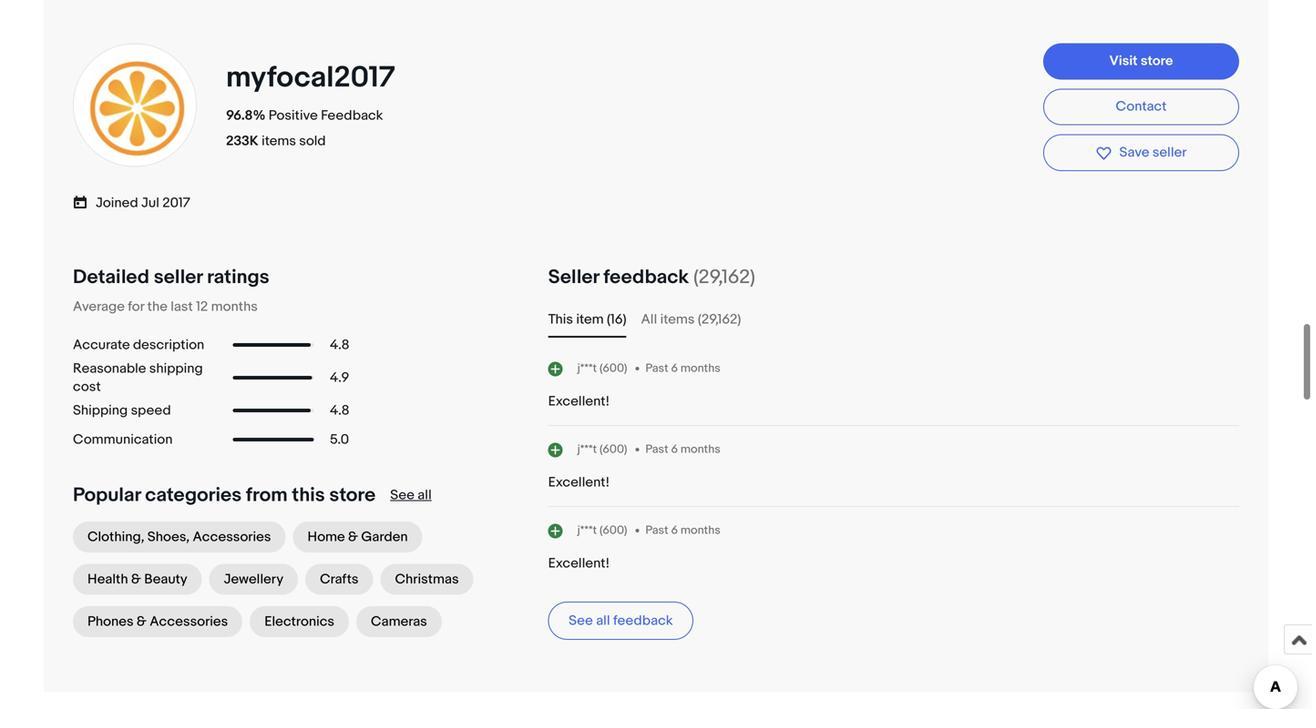 Task type: locate. For each thing, give the bounding box(es) containing it.
0 vertical spatial items
[[262, 133, 296, 149]]

excellent!
[[548, 394, 610, 410], [548, 475, 610, 491], [548, 556, 610, 572]]

detailed seller ratings
[[73, 265, 269, 289]]

0 vertical spatial (29,162)
[[694, 265, 755, 289]]

233k
[[226, 133, 259, 149]]

seller inside button
[[1153, 145, 1187, 161]]

past
[[646, 362, 669, 376], [646, 443, 669, 457], [646, 524, 669, 538]]

0 vertical spatial accessories
[[193, 529, 271, 546]]

6
[[671, 362, 678, 376], [671, 443, 678, 457], [671, 524, 678, 538]]

(29,162) up the all items (29,162)
[[694, 265, 755, 289]]

1 vertical spatial feedback
[[613, 613, 673, 630]]

0 vertical spatial 4.8
[[330, 337, 350, 354]]

tab list containing this item (16)
[[548, 309, 1239, 331]]

seller up 'last'
[[154, 265, 203, 289]]

items for all
[[660, 312, 695, 328]]

items down positive
[[262, 133, 296, 149]]

(29,162) inside tab list
[[698, 312, 741, 328]]

& for health
[[131, 572, 141, 588]]

shipping
[[149, 361, 203, 377]]

4.9
[[330, 370, 349, 386]]

& right health
[[131, 572, 141, 588]]

ratings
[[207, 265, 269, 289]]

store right visit
[[1141, 53, 1173, 69]]

4.8 up 5.0
[[330, 403, 350, 419]]

phones & accessories
[[87, 614, 228, 631]]

1 horizontal spatial seller
[[1153, 145, 1187, 161]]

items inside tab list
[[660, 312, 695, 328]]

1 4.8 from the top
[[330, 337, 350, 354]]

health & beauty link
[[73, 565, 202, 596]]

jewellery
[[224, 572, 284, 588]]

visit store link
[[1044, 43, 1239, 80]]

see
[[390, 488, 415, 504], [569, 613, 593, 630]]

& for home
[[348, 529, 358, 546]]

communication
[[73, 432, 173, 448]]

1 vertical spatial accessories
[[150, 614, 228, 631]]

feedback
[[604, 265, 689, 289], [613, 613, 673, 630]]

phones & accessories link
[[73, 607, 243, 638]]

1 vertical spatial excellent!
[[548, 475, 610, 491]]

4.8
[[330, 337, 350, 354], [330, 403, 350, 419]]

item
[[576, 312, 604, 328]]

popular
[[73, 484, 141, 508]]

0 vertical spatial excellent!
[[548, 394, 610, 410]]

1 vertical spatial (600)
[[600, 443, 627, 457]]

joined
[[96, 195, 138, 211]]

0 vertical spatial 6
[[671, 362, 678, 376]]

sold
[[299, 133, 326, 149]]

2 (600) from the top
[[600, 443, 627, 457]]

0 vertical spatial j***t (600)
[[577, 362, 627, 376]]

1 vertical spatial seller
[[154, 265, 203, 289]]

(16)
[[607, 312, 627, 328]]

shoes,
[[147, 529, 190, 546]]

all for see all feedback
[[596, 613, 610, 630]]

myfocal2017
[[226, 60, 395, 96]]

1 vertical spatial past 6 months
[[646, 443, 721, 457]]

(29,162) right all
[[698, 312, 741, 328]]

2 vertical spatial (600)
[[600, 524, 627, 538]]

0 vertical spatial see
[[390, 488, 415, 504]]

1 vertical spatial items
[[660, 312, 695, 328]]

2 vertical spatial &
[[137, 614, 147, 631]]

accessories down the beauty
[[150, 614, 228, 631]]

this
[[548, 312, 573, 328]]

5.0
[[330, 432, 349, 448]]

0 vertical spatial store
[[1141, 53, 1173, 69]]

1 vertical spatial j***t
[[577, 443, 597, 457]]

seller right save
[[1153, 145, 1187, 161]]

2 vertical spatial j***t (600)
[[577, 524, 627, 538]]

0 vertical spatial all
[[418, 488, 432, 504]]

4.8 for shipping speed
[[330, 403, 350, 419]]

1 past from the top
[[646, 362, 669, 376]]

feedback
[[321, 107, 383, 124]]

items right all
[[660, 312, 695, 328]]

home
[[308, 529, 345, 546]]

0 vertical spatial past 6 months
[[646, 362, 721, 376]]

2 j***t from the top
[[577, 443, 597, 457]]

past 6 months
[[646, 362, 721, 376], [646, 443, 721, 457], [646, 524, 721, 538]]

2 vertical spatial excellent!
[[548, 556, 610, 572]]

0 horizontal spatial all
[[418, 488, 432, 504]]

0 horizontal spatial store
[[329, 484, 376, 508]]

2 4.8 from the top
[[330, 403, 350, 419]]

1 vertical spatial see
[[569, 613, 593, 630]]

0 horizontal spatial seller
[[154, 265, 203, 289]]

from
[[246, 484, 288, 508]]

(29,162) for seller feedback (29,162)
[[694, 265, 755, 289]]

for
[[128, 299, 144, 315]]

(29,162) for all items (29,162)
[[698, 312, 741, 328]]

1 j***t (600) from the top
[[577, 362, 627, 376]]

seller for detailed
[[154, 265, 203, 289]]

christmas
[[395, 572, 459, 588]]

& for phones
[[137, 614, 147, 631]]

all
[[418, 488, 432, 504], [596, 613, 610, 630]]

0 vertical spatial &
[[348, 529, 358, 546]]

(600)
[[600, 362, 627, 376], [600, 443, 627, 457], [600, 524, 627, 538]]

j***t
[[577, 362, 597, 376], [577, 443, 597, 457], [577, 524, 597, 538]]

all for see all
[[418, 488, 432, 504]]

popular categories from this store
[[73, 484, 376, 508]]

detailed
[[73, 265, 149, 289]]

1 horizontal spatial all
[[596, 613, 610, 630]]

4.8 up 4.9
[[330, 337, 350, 354]]

& right home
[[348, 529, 358, 546]]

1 vertical spatial &
[[131, 572, 141, 588]]

phones
[[87, 614, 134, 631]]

see all feedback
[[569, 613, 673, 630]]

see all
[[390, 488, 432, 504]]

speed
[[131, 403, 171, 419]]

0 vertical spatial seller
[[1153, 145, 1187, 161]]

1 vertical spatial all
[[596, 613, 610, 630]]

2 vertical spatial j***t
[[577, 524, 597, 538]]

visit
[[1110, 53, 1138, 69]]

items
[[262, 133, 296, 149], [660, 312, 695, 328]]

2 vertical spatial 6
[[671, 524, 678, 538]]

save seller button
[[1044, 135, 1239, 171]]

2 vertical spatial past
[[646, 524, 669, 538]]

tab list
[[548, 309, 1239, 331]]

1 horizontal spatial store
[[1141, 53, 1173, 69]]

2 6 from the top
[[671, 443, 678, 457]]

& right the phones
[[137, 614, 147, 631]]

2 past 6 months from the top
[[646, 443, 721, 457]]

3 j***t (600) from the top
[[577, 524, 627, 538]]

1 j***t from the top
[[577, 362, 597, 376]]

3 (600) from the top
[[600, 524, 627, 538]]

save
[[1120, 145, 1150, 161]]

store up home & garden
[[329, 484, 376, 508]]

1 horizontal spatial items
[[660, 312, 695, 328]]

j***t (600)
[[577, 362, 627, 376], [577, 443, 627, 457], [577, 524, 627, 538]]

0 vertical spatial (600)
[[600, 362, 627, 376]]

0 horizontal spatial see
[[390, 488, 415, 504]]

myfocal2017 link
[[226, 60, 402, 96]]

shipping speed
[[73, 403, 171, 419]]

0 vertical spatial j***t
[[577, 362, 597, 376]]

2 vertical spatial past 6 months
[[646, 524, 721, 538]]

0 horizontal spatial items
[[262, 133, 296, 149]]

last
[[171, 299, 193, 315]]

1 vertical spatial (29,162)
[[698, 312, 741, 328]]

cameras link
[[356, 607, 442, 638]]

months
[[211, 299, 258, 315], [681, 362, 721, 376], [681, 443, 721, 457], [681, 524, 721, 538]]

&
[[348, 529, 358, 546], [131, 572, 141, 588], [137, 614, 147, 631]]

joined jul 2017
[[96, 195, 190, 211]]

1 vertical spatial past
[[646, 443, 669, 457]]

1 horizontal spatial see
[[569, 613, 593, 630]]

3 j***t from the top
[[577, 524, 597, 538]]

1 vertical spatial 4.8
[[330, 403, 350, 419]]

1 vertical spatial j***t (600)
[[577, 443, 627, 457]]

clothing,
[[87, 529, 144, 546]]

description
[[133, 337, 204, 354]]

store
[[1141, 53, 1173, 69], [329, 484, 376, 508]]

clothing, shoes, accessories
[[87, 529, 271, 546]]

0 vertical spatial past
[[646, 362, 669, 376]]

accessories down popular categories from this store
[[193, 529, 271, 546]]

1 vertical spatial 6
[[671, 443, 678, 457]]

see all link
[[390, 488, 432, 504]]

all items (29,162)
[[641, 312, 741, 328]]

seller
[[1153, 145, 1187, 161], [154, 265, 203, 289]]

1 past 6 months from the top
[[646, 362, 721, 376]]



Task type: describe. For each thing, give the bounding box(es) containing it.
save seller
[[1120, 145, 1187, 161]]

accurate description
[[73, 337, 204, 354]]

233k items sold
[[226, 133, 326, 149]]

garden
[[361, 529, 408, 546]]

shipping
[[73, 403, 128, 419]]

4.8 for accurate description
[[330, 337, 350, 354]]

all
[[641, 312, 657, 328]]

12
[[196, 299, 208, 315]]

home & garden link
[[293, 522, 423, 553]]

0 vertical spatial feedback
[[604, 265, 689, 289]]

beauty
[[144, 572, 187, 588]]

cameras
[[371, 614, 427, 631]]

christmas link
[[381, 565, 474, 596]]

3 excellent! from the top
[[548, 556, 610, 572]]

3 past from the top
[[646, 524, 669, 538]]

reasonable shipping cost
[[73, 361, 203, 395]]

see all feedback link
[[548, 602, 694, 641]]

health & beauty
[[87, 572, 187, 588]]

1 6 from the top
[[671, 362, 678, 376]]

jul
[[141, 195, 159, 211]]

seller
[[548, 265, 599, 289]]

electronics link
[[250, 607, 349, 638]]

2 past from the top
[[646, 443, 669, 457]]

text__icon wrapper image
[[73, 192, 96, 211]]

contact
[[1116, 99, 1167, 115]]

myfocal2017 image
[[71, 45, 199, 166]]

seller for save
[[1153, 145, 1187, 161]]

3 past 6 months from the top
[[646, 524, 721, 538]]

see for see all feedback
[[569, 613, 593, 630]]

positive
[[269, 107, 318, 124]]

this
[[292, 484, 325, 508]]

seller feedback (29,162)
[[548, 265, 755, 289]]

accurate
[[73, 337, 130, 354]]

reasonable
[[73, 361, 146, 377]]

electronics
[[265, 614, 334, 631]]

crafts
[[320, 572, 359, 588]]

jewellery link
[[209, 565, 298, 596]]

visit store
[[1110, 53, 1173, 69]]

items for 233k
[[262, 133, 296, 149]]

clothing, shoes, accessories link
[[73, 522, 286, 553]]

home & garden
[[308, 529, 408, 546]]

2 j***t (600) from the top
[[577, 443, 627, 457]]

1 excellent! from the top
[[548, 394, 610, 410]]

accessories for clothing, shoes, accessories
[[193, 529, 271, 546]]

health
[[87, 572, 128, 588]]

crafts link
[[305, 565, 373, 596]]

the
[[147, 299, 168, 315]]

see for see all
[[390, 488, 415, 504]]

this item (16)
[[548, 312, 627, 328]]

1 vertical spatial store
[[329, 484, 376, 508]]

1 (600) from the top
[[600, 362, 627, 376]]

96.8%
[[226, 107, 266, 124]]

3 6 from the top
[[671, 524, 678, 538]]

cost
[[73, 379, 101, 395]]

96.8% positive feedback
[[226, 107, 383, 124]]

accessories for phones & accessories
[[150, 614, 228, 631]]

contact link
[[1044, 89, 1239, 126]]

2017
[[162, 195, 190, 211]]

average
[[73, 299, 125, 315]]

2 excellent! from the top
[[548, 475, 610, 491]]

average for the last 12 months
[[73, 299, 258, 315]]

categories
[[145, 484, 242, 508]]



Task type: vqa. For each thing, say whether or not it's contained in the screenshot.
viewed
no



